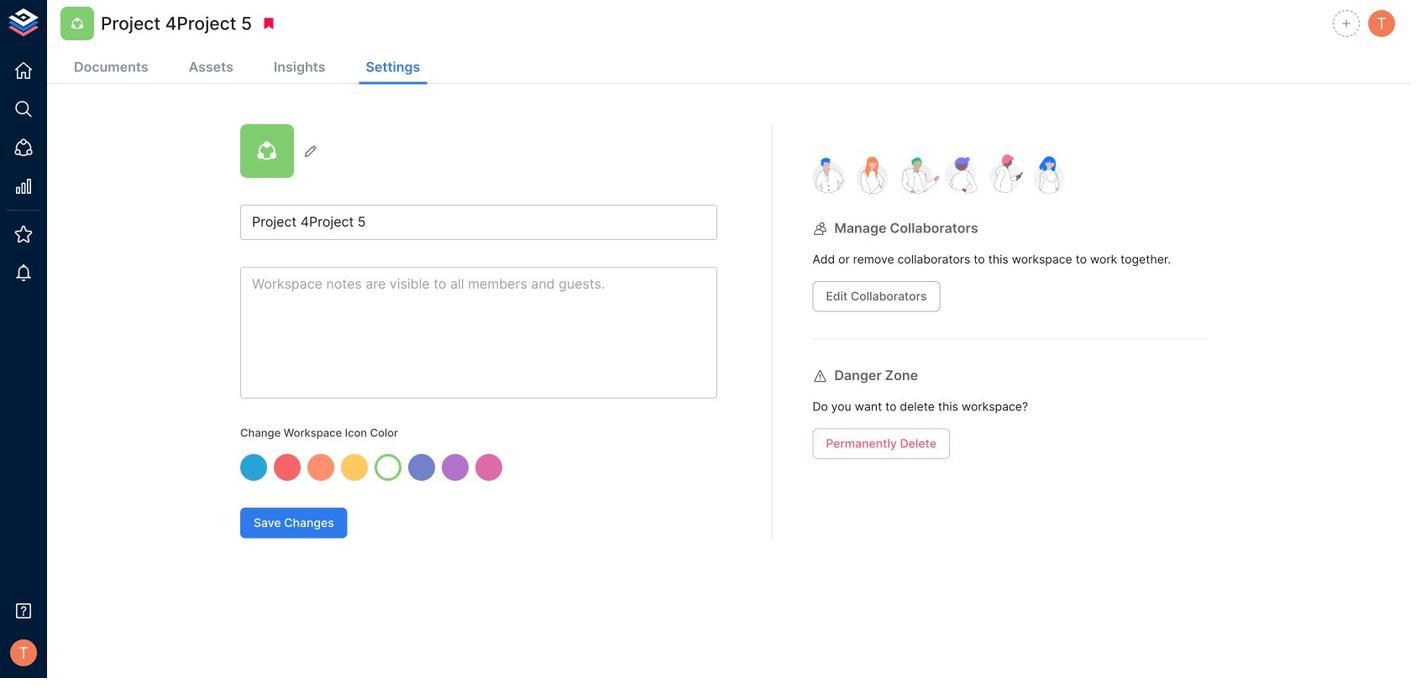 Task type: describe. For each thing, give the bounding box(es) containing it.
Workspace notes are visible to all members and guests. text field
[[240, 267, 717, 399]]



Task type: locate. For each thing, give the bounding box(es) containing it.
Workspace Name text field
[[240, 205, 717, 240]]

remove bookmark image
[[261, 16, 276, 31]]



Task type: vqa. For each thing, say whether or not it's contained in the screenshot.
Spaceship Project "link"
no



